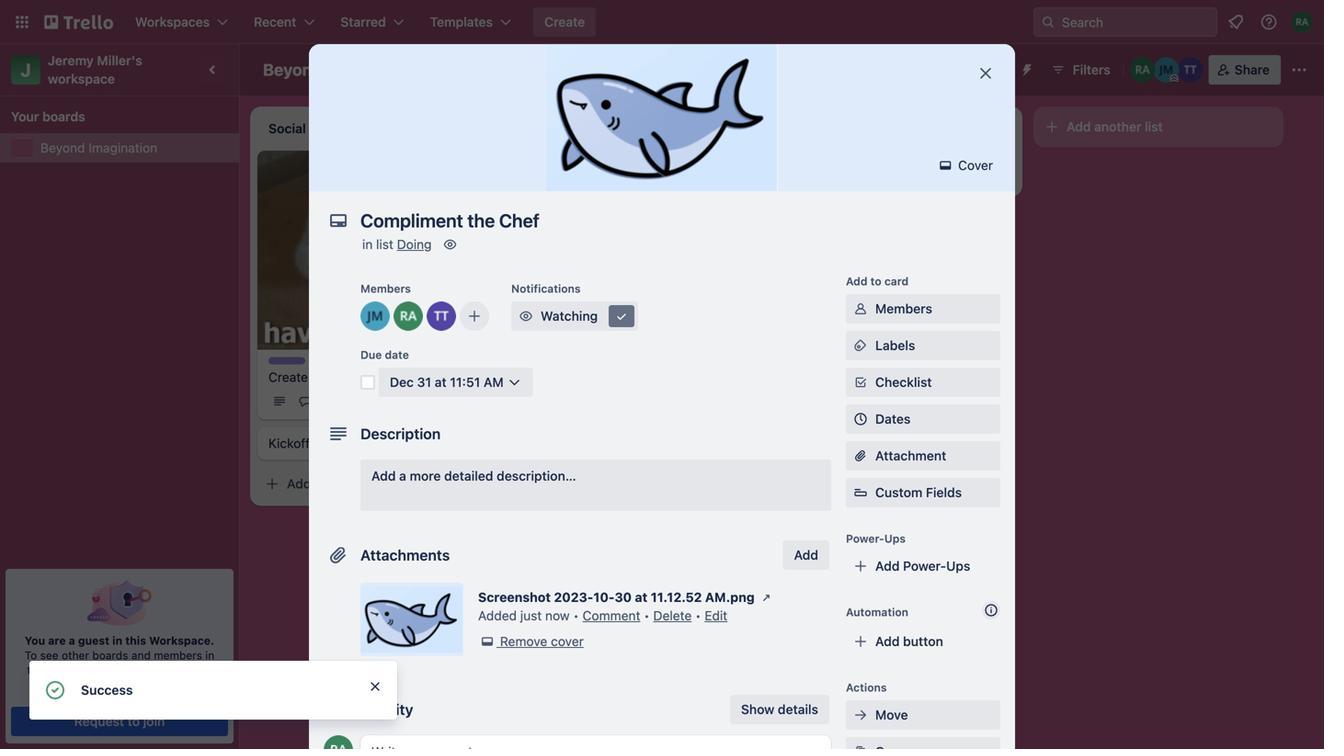 Task type: vqa. For each thing, say whether or not it's contained in the screenshot.
the leftmost .
no



Task type: describe. For each thing, give the bounding box(es) containing it.
an
[[113, 664, 126, 677]]

add button
[[876, 634, 943, 649]]

at inside button
[[435, 375, 447, 390]]

cover
[[955, 158, 993, 173]]

move link
[[846, 701, 1001, 730]]

Board name text field
[[254, 55, 429, 85]]

add a more detailed description…
[[372, 469, 576, 484]]

cover
[[551, 634, 584, 649]]

list inside the add another list button
[[1145, 119, 1163, 134]]

sm image inside the members link
[[852, 300, 870, 318]]

sm image for labels
[[852, 337, 870, 355]]

description
[[361, 425, 441, 443]]

activity
[[361, 701, 413, 719]]

button
[[903, 634, 943, 649]]

beyond imagination inside text field
[[263, 60, 420, 80]]

dates
[[876, 412, 911, 427]]

date
[[385, 349, 409, 361]]

2 horizontal spatial ruby anderson (rubyanderson7) image
[[725, 387, 747, 409]]

create from template… image
[[471, 477, 486, 491]]

add for add power-ups
[[876, 559, 900, 574]]

1 horizontal spatial ups
[[946, 559, 971, 574]]

add button button
[[846, 627, 1001, 657]]

0 vertical spatial in
[[362, 237, 373, 252]]

0 horizontal spatial ups
[[885, 532, 906, 545]]

actions
[[846, 681, 887, 694]]

sm image for move
[[852, 706, 870, 725]]

custom fields
[[876, 485, 962, 500]]

1 horizontal spatial ruby anderson (rubyanderson7) image
[[1291, 11, 1313, 33]]

0 horizontal spatial imagination
[[89, 140, 157, 155]]

remove cover link
[[478, 633, 584, 651]]

workspace
[[48, 71, 115, 86]]

add for add
[[794, 548, 818, 563]]

0 notifications image
[[1225, 11, 1247, 33]]

dec
[[390, 375, 414, 390]]

share
[[1235, 62, 1270, 77]]

filters
[[1073, 62, 1111, 77]]

notifications
[[511, 282, 581, 295]]

0 vertical spatial ruby anderson (rubyanderson7) image
[[394, 302, 423, 331]]

you
[[25, 635, 45, 647]]

add to card
[[846, 275, 909, 288]]

custom
[[876, 485, 923, 500]]

create for create instagram
[[269, 370, 308, 385]]

add a card button
[[258, 469, 464, 499]]

0 horizontal spatial jeremy miller (jeremymiller198) image
[[699, 387, 721, 409]]

add power-ups link
[[846, 552, 1001, 581]]

sm image inside "cover" link
[[936, 156, 955, 175]]

jeremy miller (jeremymiller198) image
[[361, 302, 390, 331]]

dates button
[[846, 405, 1001, 434]]

screenshot
[[478, 590, 551, 605]]

request to join button
[[11, 707, 228, 737]]

1 horizontal spatial members
[[876, 301, 932, 316]]

10-
[[594, 590, 615, 605]]

due date
[[361, 349, 409, 361]]

as
[[65, 679, 77, 692]]

thinking link
[[530, 169, 743, 188]]

request
[[74, 714, 124, 729]]

checklist
[[876, 375, 932, 390]]

you are a guest in this workspace. to see other boards and members in this workspace, an admin must add you as a workspace member.
[[25, 635, 215, 692]]

beyond imagination link
[[40, 139, 228, 157]]

add button
[[783, 541, 830, 570]]

delete
[[653, 608, 692, 624]]

move
[[876, 708, 908, 723]]

0 horizontal spatial ruby anderson (rubyanderson7) image
[[1130, 57, 1156, 83]]

success
[[81, 683, 133, 698]]

show menu image
[[1290, 61, 1309, 79]]

description…
[[497, 469, 576, 484]]

sm image for checklist
[[852, 373, 870, 392]]

instagram
[[312, 370, 371, 385]]

1 vertical spatial beyond imagination
[[40, 140, 157, 155]]

a inside button
[[315, 476, 322, 491]]

add for add a card
[[287, 476, 311, 491]]

cover link
[[931, 151, 1004, 180]]

attachment button
[[846, 441, 1001, 471]]

imagination inside text field
[[326, 60, 420, 80]]

edit link
[[705, 608, 728, 624]]

0 vertical spatial members
[[361, 282, 411, 295]]

primary element
[[0, 0, 1324, 44]]

thoughts thinking
[[530, 159, 581, 186]]

custom fields button
[[846, 484, 1001, 502]]

share button
[[1209, 55, 1281, 85]]

the
[[605, 366, 624, 381]]

color: bold red, title: "thoughts" element
[[530, 158, 580, 172]]

details
[[778, 702, 818, 717]]

doing link
[[397, 237, 432, 252]]

back to home image
[[44, 7, 113, 37]]

chef
[[628, 366, 656, 381]]

remove
[[500, 634, 547, 649]]

1 vertical spatial terry turtle (terryturtle) image
[[673, 387, 695, 409]]

more
[[410, 469, 441, 484]]

add another list button
[[1034, 107, 1284, 147]]

2023-
[[554, 590, 594, 605]]

0 horizontal spatial boards
[[42, 109, 85, 124]]

board
[[530, 62, 566, 77]]

checklist link
[[846, 368, 1001, 397]]

0 horizontal spatial list
[[376, 237, 393, 252]]

add
[[192, 664, 212, 677]]

kickoff meeting link
[[269, 434, 482, 453]]

power ups image
[[987, 63, 1001, 77]]

watching
[[541, 309, 598, 324]]

doing
[[397, 237, 432, 252]]

add for add button
[[876, 634, 900, 649]]

1 horizontal spatial at
[[635, 590, 648, 605]]

jeremy
[[48, 53, 94, 68]]

card for add to card
[[885, 275, 909, 288]]

members
[[154, 649, 202, 662]]

1 horizontal spatial in
[[205, 649, 215, 662]]

to for join
[[128, 714, 140, 729]]

in list doing
[[362, 237, 432, 252]]



Task type: locate. For each thing, give the bounding box(es) containing it.
1 horizontal spatial power-
[[903, 559, 946, 574]]

admin
[[129, 664, 160, 677]]

sm image down notifications
[[517, 307, 535, 326]]

0 horizontal spatial beyond imagination
[[40, 140, 157, 155]]

Mark due date as complete checkbox
[[361, 375, 375, 390]]

workspace.
[[149, 635, 214, 647]]

Search field
[[1056, 8, 1217, 36]]

power- down custom
[[846, 532, 885, 545]]

card down meeting
[[325, 476, 352, 491]]

1 horizontal spatial card
[[885, 275, 909, 288]]

sm image inside checklist link
[[852, 373, 870, 392]]

0 vertical spatial jeremy miller (jeremymiller198) image
[[1154, 57, 1180, 83]]

sm image inside move link
[[852, 706, 870, 725]]

ruby anderson (rubyanderson7) image down search field
[[1130, 57, 1156, 83]]

show
[[741, 702, 775, 717]]

add for add another list
[[1067, 119, 1091, 134]]

terry turtle (terryturtle) image
[[427, 302, 456, 331], [464, 390, 486, 412]]

miller's
[[97, 53, 142, 68]]

1 vertical spatial in
[[112, 635, 122, 647]]

automation
[[846, 606, 909, 619]]

1 vertical spatial this
[[27, 664, 46, 677]]

30
[[615, 590, 632, 605]]

add members to card image
[[467, 307, 482, 326]]

create button
[[533, 7, 596, 37]]

boards
[[42, 109, 85, 124], [92, 649, 128, 662]]

your boards with 1 items element
[[11, 106, 219, 128]]

1 vertical spatial terry turtle (terryturtle) image
[[464, 390, 486, 412]]

sm image right doing link
[[441, 235, 459, 254]]

ruby anderson (rubyanderson7) image
[[1291, 11, 1313, 33], [1130, 57, 1156, 83]]

0 vertical spatial imagination
[[326, 60, 420, 80]]

board link
[[499, 55, 577, 85]]

thoughts
[[530, 159, 580, 172]]

create instagram link
[[269, 368, 482, 387]]

add power-ups
[[876, 559, 971, 574]]

remove cover
[[500, 634, 584, 649]]

ruby anderson (rubyanderson7) image right 'open information menu' image
[[1291, 11, 1313, 33]]

add a card
[[287, 476, 352, 491]]

at
[[435, 375, 447, 390], [635, 590, 648, 605]]

added just now
[[478, 608, 570, 624]]

boards inside you are a guest in this workspace. to see other boards and members in this workspace, an admin must add you as a workspace member.
[[92, 649, 128, 662]]

1 horizontal spatial terry turtle (terryturtle) image
[[1178, 57, 1204, 83]]

card up the members link
[[885, 275, 909, 288]]

members
[[361, 282, 411, 295], [876, 301, 932, 316]]

0 horizontal spatial to
[[128, 714, 140, 729]]

0 horizontal spatial beyond
[[40, 140, 85, 155]]

customize views image
[[586, 61, 605, 79]]

open information menu image
[[1260, 13, 1278, 31]]

terry turtle (terryturtle) image
[[1178, 57, 1204, 83], [673, 387, 695, 409]]

workspace
[[89, 679, 147, 692]]

1 horizontal spatial this
[[125, 635, 146, 647]]

search image
[[1041, 15, 1056, 29]]

added
[[478, 608, 517, 624]]

1 vertical spatial card
[[325, 476, 352, 491]]

0 vertical spatial beyond imagination
[[263, 60, 420, 80]]

0 vertical spatial to
[[871, 275, 882, 288]]

beyond imagination
[[263, 60, 420, 80], [40, 140, 157, 155]]

add for add a more detailed description…
[[372, 469, 396, 484]]

members link
[[846, 294, 1001, 324]]

None text field
[[351, 204, 958, 237]]

attachment
[[876, 448, 947, 464]]

list left the doing
[[376, 237, 393, 252]]

this down 'to'
[[27, 664, 46, 677]]

thinking
[[530, 171, 581, 186]]

a
[[399, 469, 406, 484], [315, 476, 322, 491], [69, 635, 75, 647], [80, 679, 86, 692]]

1 vertical spatial create
[[269, 370, 308, 385]]

other
[[62, 649, 89, 662]]

am.png
[[705, 590, 755, 605]]

boards right "your"
[[42, 109, 85, 124]]

1 vertical spatial power-
[[903, 559, 946, 574]]

0 horizontal spatial create
[[269, 370, 308, 385]]

imagination
[[326, 60, 420, 80], [89, 140, 157, 155]]

a right are
[[69, 635, 75, 647]]

power- down power-ups
[[903, 559, 946, 574]]

1 horizontal spatial beyond
[[263, 60, 322, 80]]

2 vertical spatial in
[[205, 649, 215, 662]]

in left the doing
[[362, 237, 373, 252]]

1 vertical spatial imagination
[[89, 140, 157, 155]]

members up labels
[[876, 301, 932, 316]]

sm image
[[441, 235, 459, 254], [517, 307, 535, 326], [852, 337, 870, 355], [852, 373, 870, 392], [852, 706, 870, 725]]

0 horizontal spatial terry turtle (terryturtle) image
[[673, 387, 695, 409]]

1 vertical spatial boards
[[92, 649, 128, 662]]

0 horizontal spatial terry turtle (terryturtle) image
[[427, 302, 456, 331]]

card inside add a card button
[[325, 476, 352, 491]]

in right guest
[[112, 635, 122, 647]]

now
[[545, 608, 570, 624]]

just
[[520, 608, 542, 624]]

create
[[544, 14, 585, 29], [269, 370, 308, 385]]

1 vertical spatial ruby anderson (rubyanderson7) image
[[725, 387, 747, 409]]

0 horizontal spatial this
[[27, 664, 46, 677]]

1 vertical spatial jeremy miller (jeremymiller198) image
[[699, 387, 721, 409]]

1 horizontal spatial list
[[1145, 119, 1163, 134]]

ups up add power-ups
[[885, 532, 906, 545]]

sm image inside labels link
[[852, 337, 870, 355]]

fields
[[926, 485, 962, 500]]

sm image left labels
[[852, 337, 870, 355]]

create instagram
[[269, 370, 371, 385]]

None checkbox
[[530, 387, 593, 409]]

0 vertical spatial list
[[1145, 119, 1163, 134]]

workspace,
[[49, 664, 110, 677]]

1 vertical spatial beyond
[[40, 140, 85, 155]]

list
[[1145, 119, 1163, 134], [376, 237, 393, 252]]

0 vertical spatial terry turtle (terryturtle) image
[[1178, 57, 1204, 83]]

ups down "fields"
[[946, 559, 971, 574]]

create up board at the left of the page
[[544, 14, 585, 29]]

show details
[[741, 702, 818, 717]]

1 horizontal spatial create
[[544, 14, 585, 29]]

0 horizontal spatial members
[[361, 282, 411, 295]]

comment
[[583, 608, 641, 624]]

1 vertical spatial ups
[[946, 559, 971, 574]]

power-ups
[[846, 532, 906, 545]]

at right 31
[[435, 375, 447, 390]]

1 horizontal spatial boards
[[92, 649, 128, 662]]

terry turtle (terryturtle) image left add members to card icon
[[427, 302, 456, 331]]

list right "another"
[[1145, 119, 1163, 134]]

to for card
[[871, 275, 882, 288]]

am
[[484, 375, 504, 390]]

add another list
[[1067, 119, 1163, 134]]

terry turtle (terryturtle) image down compliment the chef link
[[673, 387, 695, 409]]

boards up the an
[[92, 649, 128, 662]]

jeremy miller's workspace
[[48, 53, 146, 86]]

this up and
[[125, 635, 146, 647]]

1 horizontal spatial imagination
[[326, 60, 420, 80]]

11.12.52
[[651, 590, 702, 605]]

2 horizontal spatial in
[[362, 237, 373, 252]]

terry turtle (terryturtle) image left share button
[[1178, 57, 1204, 83]]

to up the members link
[[871, 275, 882, 288]]

meeting
[[314, 436, 362, 451]]

1 vertical spatial list
[[376, 237, 393, 252]]

jeremy miller (jeremymiller198) image down search field
[[1154, 57, 1180, 83]]

1 horizontal spatial terry turtle (terryturtle) image
[[464, 390, 486, 412]]

dec 31 at 11:51 am button
[[379, 368, 533, 397]]

0 vertical spatial card
[[885, 275, 909, 288]]

sm image
[[936, 156, 955, 175], [852, 300, 870, 318], [612, 307, 631, 326], [757, 589, 776, 607], [478, 633, 497, 651], [852, 743, 870, 750]]

2 vertical spatial ruby anderson (rubyanderson7) image
[[324, 736, 353, 750]]

see
[[40, 649, 59, 662]]

and
[[131, 649, 151, 662]]

0 horizontal spatial power-
[[846, 532, 885, 545]]

jeremy miller (jeremymiller198) image
[[1154, 57, 1180, 83], [699, 387, 721, 409]]

11:51
[[450, 375, 480, 390]]

terry turtle (terryturtle) image down the 11:51
[[464, 390, 486, 412]]

color: purple, title: none image
[[269, 357, 305, 365]]

create for create
[[544, 14, 585, 29]]

0 vertical spatial beyond
[[263, 60, 322, 80]]

0 horizontal spatial in
[[112, 635, 122, 647]]

sm image inside watching button
[[517, 307, 535, 326]]

0 horizontal spatial at
[[435, 375, 447, 390]]

1 horizontal spatial jeremy miller (jeremymiller198) image
[[1154, 57, 1180, 83]]

sm image for watching
[[517, 307, 535, 326]]

add inside button
[[287, 476, 311, 491]]

guest
[[78, 635, 109, 647]]

0 vertical spatial ruby anderson (rubyanderson7) image
[[1291, 11, 1313, 33]]

kickoff
[[269, 436, 310, 451]]

edit
[[705, 608, 728, 624]]

your boards
[[11, 109, 85, 124]]

sm image down actions
[[852, 706, 870, 725]]

dec 31 at 11:51 am
[[390, 375, 504, 390]]

beyond inside text field
[[263, 60, 322, 80]]

ruby anderson (rubyanderson7) image
[[394, 302, 423, 331], [725, 387, 747, 409], [324, 736, 353, 750]]

to left join on the left of page
[[128, 714, 140, 729]]

0 vertical spatial terry turtle (terryturtle) image
[[427, 302, 456, 331]]

jeremy miller (jeremymiller198) image down compliment the chef link
[[699, 387, 721, 409]]

you
[[43, 679, 62, 692]]

create down color: purple, title: none icon
[[269, 370, 308, 385]]

0 vertical spatial power-
[[846, 532, 885, 545]]

a down kickoff meeting
[[315, 476, 322, 491]]

add a more detailed description… link
[[361, 460, 831, 511]]

0 horizontal spatial ruby anderson (rubyanderson7) image
[[324, 736, 353, 750]]

at right 30
[[635, 590, 648, 605]]

1 vertical spatial to
[[128, 714, 140, 729]]

are
[[48, 635, 66, 647]]

sm image inside watching button
[[612, 307, 631, 326]]

add for add to card
[[846, 275, 868, 288]]

in
[[362, 237, 373, 252], [112, 635, 122, 647], [205, 649, 215, 662]]

0 vertical spatial ups
[[885, 532, 906, 545]]

to inside button
[[128, 714, 140, 729]]

sm image left checklist
[[852, 373, 870, 392]]

members up jeremy miller (jeremymiller198) image
[[361, 282, 411, 295]]

card for add a card
[[325, 476, 352, 491]]

1 vertical spatial at
[[635, 590, 648, 605]]

create inside button
[[544, 14, 585, 29]]

to
[[25, 649, 37, 662]]

show details link
[[730, 695, 830, 725]]

your
[[11, 109, 39, 124]]

another
[[1094, 119, 1142, 134]]

1 horizontal spatial to
[[871, 275, 882, 288]]

attachments
[[361, 547, 450, 564]]

j
[[21, 59, 31, 80]]

1 vertical spatial members
[[876, 301, 932, 316]]

1 vertical spatial ruby anderson (rubyanderson7) image
[[1130, 57, 1156, 83]]

in up add
[[205, 649, 215, 662]]

dismiss flag image
[[368, 680, 383, 694]]

screenshot 2023-10-30 at 11.12.52 am.png
[[478, 590, 755, 605]]

0 vertical spatial boards
[[42, 109, 85, 124]]

kickoff meeting
[[269, 436, 362, 451]]

0 vertical spatial this
[[125, 635, 146, 647]]

0 vertical spatial create
[[544, 14, 585, 29]]

this
[[125, 635, 146, 647], [27, 664, 46, 677]]

0 horizontal spatial card
[[325, 476, 352, 491]]

compliment
[[530, 366, 601, 381]]

1 horizontal spatial beyond imagination
[[263, 60, 420, 80]]

must
[[164, 664, 189, 677]]

compliment the chef
[[530, 366, 656, 381]]

0 vertical spatial at
[[435, 375, 447, 390]]

31
[[417, 375, 431, 390]]

automation image
[[1012, 55, 1038, 81]]

a right as
[[80, 679, 86, 692]]

a left more at the bottom left of page
[[399, 469, 406, 484]]

1 horizontal spatial ruby anderson (rubyanderson7) image
[[394, 302, 423, 331]]



